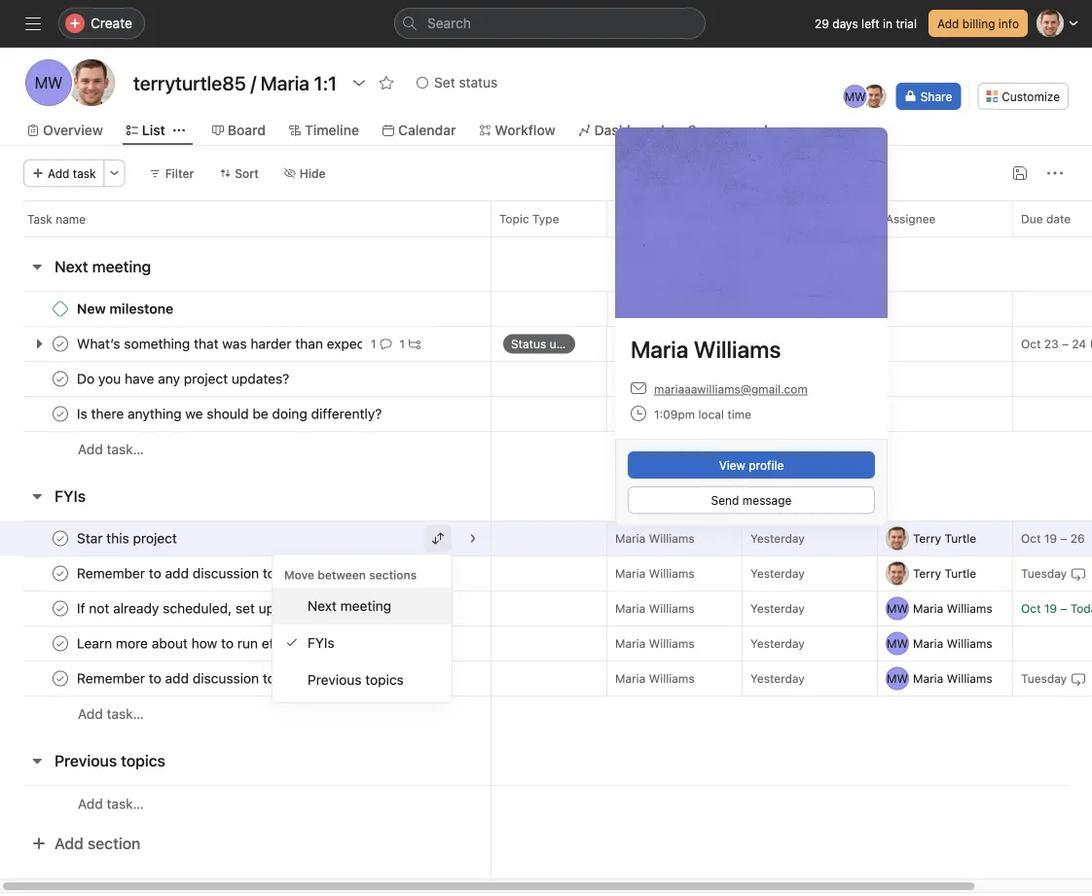 Task type: locate. For each thing, give the bounding box(es) containing it.
remember to add discussion topics for the next meeting cell up if not already scheduled, set up a recurring 1:1 meeting in your calendar text box at the bottom
[[0, 556, 492, 592]]

2 vertical spatial oct
[[1022, 602, 1041, 616]]

add task… up fyis button
[[78, 442, 144, 458]]

0 vertical spatial add task… button
[[78, 439, 144, 461]]

1 remember to add discussion topics for the next meeting cell from the top
[[0, 556, 492, 592]]

customize button
[[978, 83, 1069, 110]]

1 turtle from the top
[[945, 532, 977, 546]]

time
[[728, 408, 752, 422]]

1 vertical spatial meeting
[[341, 598, 392, 614]]

previous down next meeting option
[[308, 672, 362, 689]]

yesterday for star this project 'cell'
[[751, 532, 805, 546]]

3 yesterday from the top
[[751, 408, 805, 421]]

0 horizontal spatial previous topics
[[55, 752, 165, 771]]

1 vertical spatial previous
[[55, 752, 117, 771]]

fyis down next meeting option
[[308, 635, 335, 651]]

meeting
[[92, 258, 151, 276], [341, 598, 392, 614]]

–
[[1062, 337, 1069, 351], [1061, 532, 1068, 546], [1061, 602, 1068, 616]]

williams
[[649, 302, 695, 316], [649, 372, 695, 386], [649, 408, 695, 421], [649, 532, 695, 546], [649, 567, 695, 581], [649, 602, 695, 616], [947, 602, 993, 616], [649, 637, 695, 651], [947, 637, 993, 651], [649, 672, 695, 686], [947, 672, 993, 686]]

maria williams for completed checkbox inside the if not already scheduled, set up a recurring 1:1 meeting in your calendar cell
[[615, 602, 695, 616]]

0 vertical spatial meeting
[[92, 258, 151, 276]]

2 vertical spatial completed checkbox
[[49, 597, 72, 621]]

1 19 from the top
[[1045, 532, 1058, 546]]

2 task… from the top
[[107, 707, 144, 723]]

oct 19 – toda
[[1022, 602, 1093, 616]]

1 comment image
[[380, 338, 392, 350]]

Remember to add discussion topics for the next meeting text field
[[73, 564, 421, 584], [73, 670, 421, 689]]

williams for new milestone text field at the left top
[[649, 302, 695, 316]]

update
[[550, 337, 588, 351]]

2 terry turtle from the top
[[913, 567, 977, 581]]

0 horizontal spatial next meeting
[[55, 258, 151, 276]]

set status button
[[408, 69, 507, 96]]

3 more…
[[688, 122, 745, 138]]

1 completed image from the top
[[49, 527, 72, 551]]

maria williams for completed checkbox within star this project 'cell'
[[615, 532, 695, 546]]

oct left 23 on the top right
[[1022, 337, 1041, 351]]

2 vertical spatial add task… button
[[78, 794, 144, 816]]

1 horizontal spatial previous topics
[[308, 672, 404, 689]]

task… up section
[[107, 797, 144, 813]]

oct left the 26
[[1022, 532, 1041, 546]]

tuesday for terry turtle
[[1022, 567, 1067, 581]]

fyis up the star this project text box
[[55, 487, 86, 506]]

created by
[[615, 212, 676, 226]]

1 vertical spatial tuesday
[[1022, 672, 1067, 686]]

add task… for 'add task…' button associated with first 'add task…' row from the bottom
[[78, 797, 144, 813]]

yesterday for is there anything we should be doing differently? cell
[[751, 408, 805, 421]]

task
[[27, 212, 52, 226]]

previous up add section button
[[55, 752, 117, 771]]

completed image inside if not already scheduled, set up a recurring 1:1 meeting in your calendar cell
[[49, 597, 72, 621]]

view profile button
[[628, 452, 875, 479]]

board
[[228, 122, 266, 138]]

3 completed image from the top
[[49, 668, 72, 691]]

0 horizontal spatial topics
[[121, 752, 165, 771]]

3 completed checkbox from the top
[[49, 597, 72, 621]]

created
[[615, 212, 659, 226], [751, 212, 795, 226]]

2 collapse task list for this section image from the top
[[29, 489, 45, 504]]

yesterday for do you have any project updates? cell
[[751, 372, 805, 386]]

topics up section
[[121, 752, 165, 771]]

0 vertical spatial topics
[[365, 672, 404, 689]]

0 vertical spatial previous
[[308, 672, 362, 689]]

1 terry from the top
[[913, 532, 942, 546]]

tuesday left repeats image
[[1022, 567, 1067, 581]]

collapse task list for this section image
[[29, 259, 45, 275], [29, 489, 45, 504], [29, 754, 45, 769]]

repeats image
[[1071, 566, 1087, 582]]

0 horizontal spatial next
[[55, 258, 88, 276]]

2 remember to add discussion topics for the next meeting cell from the top
[[0, 661, 492, 697]]

completed checkbox inside if not already scheduled, set up a recurring 1:1 meeting in your calendar cell
[[49, 597, 72, 621]]

next meeting inside option
[[308, 598, 392, 614]]

2 remember to add discussion topics for the next meeting text field from the top
[[73, 670, 421, 689]]

5 yesterday from the top
[[751, 567, 805, 581]]

calendar link
[[383, 120, 456, 141]]

yesterday
[[751, 302, 805, 316], [751, 372, 805, 386], [751, 408, 805, 421], [751, 532, 805, 546], [751, 567, 805, 581], [751, 602, 805, 616], [751, 637, 805, 651], [751, 672, 805, 686]]

1 vertical spatial add task… button
[[78, 704, 144, 726]]

maria williams for fifth completed option from the top of the page
[[615, 672, 695, 686]]

0 vertical spatial tuesday
[[1022, 567, 1067, 581]]

maria williams
[[615, 302, 695, 316], [615, 372, 695, 386], [615, 408, 695, 421], [615, 532, 695, 546], [615, 567, 695, 581], [615, 602, 695, 616], [913, 602, 993, 616], [615, 637, 695, 651], [913, 637, 993, 651], [615, 672, 695, 686], [913, 672, 993, 686]]

2 vertical spatial collapse task list for this section image
[[29, 754, 45, 769]]

add task… button inside header fyis tree grid
[[78, 704, 144, 726]]

0 vertical spatial turtle
[[945, 532, 977, 546]]

1 vertical spatial completed checkbox
[[49, 527, 72, 551]]

maria williams for completed checkbox in is there anything we should be doing differently? cell
[[615, 408, 695, 421]]

meeting down move between sections
[[341, 598, 392, 614]]

completed image for do you have any project updates? "text field"
[[49, 368, 72, 391]]

add up fyis button
[[78, 442, 103, 458]]

1 vertical spatial next meeting
[[308, 598, 392, 614]]

1 add task… button from the top
[[78, 439, 144, 461]]

3 collapse task list for this section image from the top
[[29, 754, 45, 769]]

2 created from the left
[[751, 212, 795, 226]]

0 vertical spatial remember to add discussion topics for the next meeting text field
[[73, 564, 421, 584]]

creator for what's something that was harder than expected? cell
[[607, 326, 743, 362]]

collapse task list for this section image for next meeting
[[29, 259, 45, 275]]

status
[[459, 74, 498, 91]]

created left by
[[615, 212, 659, 226]]

completed checkbox inside star this project 'cell'
[[49, 527, 72, 551]]

topics inside previous topics button
[[121, 752, 165, 771]]

add task… up previous topics button on the left of page
[[78, 707, 144, 723]]

add task… button up fyis button
[[78, 439, 144, 461]]

0 vertical spatial collapse task list for this section image
[[29, 259, 45, 275]]

add task… button inside header next meeting tree grid
[[78, 439, 144, 461]]

show options image
[[352, 75, 367, 91]]

add task… inside header next meeting tree grid
[[78, 442, 144, 458]]

status update button
[[492, 327, 607, 362]]

completed checkbox for mw
[[49, 597, 72, 621]]

0 vertical spatial 19
[[1045, 532, 1058, 546]]

None text field
[[129, 65, 342, 100]]

1 completed image from the top
[[49, 333, 72, 356]]

1 vertical spatial turtle
[[945, 567, 977, 581]]

2 vertical spatial add task…
[[78, 797, 144, 813]]

by
[[663, 212, 676, 226]]

0 vertical spatial terry turtle
[[913, 532, 977, 546]]

move
[[284, 569, 315, 582]]

add left section
[[55, 835, 84, 854]]

3 completed image from the top
[[49, 403, 72, 426]]

23
[[1045, 337, 1059, 351]]

0 vertical spatial completed image
[[49, 527, 72, 551]]

row containing task name
[[0, 201, 1093, 237]]

Completed checkbox
[[49, 403, 72, 426], [49, 527, 72, 551], [49, 597, 72, 621]]

remember to add discussion topics for the next meeting text field down learn more about how to run effective 1:1s cell
[[73, 670, 421, 689]]

add task
[[48, 167, 96, 180]]

1 add task… from the top
[[78, 442, 144, 458]]

fyis button
[[55, 479, 86, 514]]

completed image for is there anything we should be doing differently? text box
[[49, 403, 72, 426]]

completed image
[[49, 333, 72, 356], [49, 368, 72, 391], [49, 403, 72, 426], [49, 597, 72, 621], [49, 633, 72, 656]]

remember to add discussion topics for the next meeting cell
[[0, 556, 492, 592], [0, 661, 492, 697]]

in
[[883, 17, 893, 30]]

completed image inside is there anything we should be doing differently? cell
[[49, 403, 72, 426]]

0 horizontal spatial fyis
[[55, 487, 86, 506]]

0 horizontal spatial created
[[615, 212, 659, 226]]

tt
[[82, 74, 101, 92], [868, 90, 883, 103], [890, 532, 905, 546], [890, 567, 905, 581]]

remember to add discussion topics for the next meeting text field for mw
[[73, 670, 421, 689]]

1 vertical spatial topics
[[121, 752, 165, 771]]

4 completed image from the top
[[49, 597, 72, 621]]

days
[[833, 17, 859, 30]]

3 completed checkbox from the top
[[49, 562, 72, 586]]

0 vertical spatial oct
[[1022, 337, 1041, 351]]

created left on
[[751, 212, 795, 226]]

– for toda
[[1061, 602, 1068, 616]]

– for 26
[[1061, 532, 1068, 546]]

Completed checkbox
[[49, 333, 72, 356], [49, 368, 72, 391], [49, 562, 72, 586], [49, 633, 72, 656], [49, 668, 72, 691]]

completed image inside learn more about how to run effective 1:1s cell
[[49, 633, 72, 656]]

3 add task… from the top
[[78, 797, 144, 813]]

add task… button for 3rd 'add task…' row from the bottom of the page
[[78, 439, 144, 461]]

0 horizontal spatial meeting
[[92, 258, 151, 276]]

1 horizontal spatial next meeting
[[308, 598, 392, 614]]

2 completed image from the top
[[49, 562, 72, 586]]

– for 24
[[1062, 337, 1069, 351]]

oct inside header next meeting tree grid
[[1022, 337, 1041, 351]]

do you have any project updates? cell
[[0, 361, 492, 397]]

timeline
[[305, 122, 359, 138]]

2 terry from the top
[[913, 567, 942, 581]]

collapse task list for this section image left fyis button
[[29, 489, 45, 504]]

sort
[[235, 167, 259, 180]]

1 vertical spatial 19
[[1045, 602, 1058, 616]]

1 add task… row from the top
[[0, 431, 1093, 467]]

task… up previous topics button on the left of page
[[107, 707, 144, 723]]

collapse task list for this section image for fyis
[[29, 489, 45, 504]]

completed checkbox inside what's something that was harder than expected? cell
[[49, 333, 72, 356]]

overview
[[43, 122, 103, 138]]

1 horizontal spatial next
[[308, 598, 337, 614]]

1:09pm
[[654, 408, 695, 422]]

8 yesterday from the top
[[751, 672, 805, 686]]

overview link
[[27, 120, 103, 141]]

task… up the star this project text box
[[107, 442, 144, 458]]

2 add task… button from the top
[[78, 704, 144, 726]]

previous topics down next meeting option
[[308, 672, 404, 689]]

1 vertical spatial add task…
[[78, 707, 144, 723]]

meeting up new milestone text field at the left top
[[92, 258, 151, 276]]

1 yesterday from the top
[[751, 302, 805, 316]]

maria williams for completed option inside the learn more about how to run effective 1:1s cell
[[615, 637, 695, 651]]

previous topics
[[308, 672, 404, 689], [55, 752, 165, 771]]

tuesday
[[1022, 567, 1067, 581], [1022, 672, 1067, 686]]

6 yesterday from the top
[[751, 602, 805, 616]]

oct for oct 19 – toda
[[1022, 602, 1041, 616]]

1 terry turtle from the top
[[913, 532, 977, 546]]

– left the 26
[[1061, 532, 1068, 546]]

1 horizontal spatial meeting
[[341, 598, 392, 614]]

1 vertical spatial fyis
[[308, 635, 335, 651]]

1 vertical spatial terry turtle
[[913, 567, 977, 581]]

0 vertical spatial completed checkbox
[[49, 403, 72, 426]]

what's something that was harder than expected? cell
[[0, 326, 492, 362]]

maria
[[615, 302, 646, 316], [615, 372, 646, 386], [615, 408, 646, 421], [615, 532, 646, 546], [615, 567, 646, 581], [615, 602, 646, 616], [913, 602, 944, 616], [615, 637, 646, 651], [913, 637, 944, 651], [615, 672, 646, 686], [913, 672, 944, 686]]

previous
[[308, 672, 362, 689], [55, 752, 117, 771]]

1 vertical spatial collapse task list for this section image
[[29, 489, 45, 504]]

1 created from the left
[[615, 212, 659, 226]]

topic
[[500, 212, 529, 226]]

add tab image
[[759, 123, 774, 138]]

created for created by
[[615, 212, 659, 226]]

2 add task… from the top
[[78, 707, 144, 723]]

2 completed image from the top
[[49, 368, 72, 391]]

0 vertical spatial terry
[[913, 532, 942, 546]]

0 vertical spatial fyis
[[55, 487, 86, 506]]

completed checkbox for tt
[[49, 527, 72, 551]]

add task… up section
[[78, 797, 144, 813]]

add task… button up section
[[78, 794, 144, 816]]

0 vertical spatial previous topics
[[308, 672, 404, 689]]

1 vertical spatial remember to add discussion topics for the next meeting text field
[[73, 670, 421, 689]]

more…
[[700, 122, 745, 138]]

new milestone cell
[[0, 291, 492, 327]]

next meeting down move between sections
[[308, 598, 392, 614]]

0 vertical spatial remember to add discussion topics for the next meeting cell
[[0, 556, 492, 592]]

1 vertical spatial terry
[[913, 567, 942, 581]]

2 vertical spatial completed image
[[49, 668, 72, 691]]

2 turtle from the top
[[945, 567, 977, 581]]

add to starred image
[[379, 75, 395, 91]]

2 yesterday from the top
[[751, 372, 805, 386]]

row
[[0, 201, 1093, 237], [23, 236, 1093, 238], [0, 291, 1093, 327], [0, 326, 1093, 362], [0, 361, 1093, 397], [0, 396, 1093, 432], [0, 521, 1093, 557], [0, 556, 1093, 592], [0, 591, 1093, 627], [0, 626, 1093, 662], [0, 661, 1093, 697]]

1 vertical spatial remember to add discussion topics for the next meeting cell
[[0, 661, 492, 697]]

remember to add discussion topics for the next meeting text field up if not already scheduled, set up a recurring 1:1 meeting in your calendar text box at the bottom
[[73, 564, 421, 584]]

add up previous topics button on the left of page
[[78, 707, 103, 723]]

If not already scheduled, set up a recurring 1:1 meeting in your calendar text field
[[73, 599, 421, 619]]

turtle
[[945, 532, 977, 546], [945, 567, 977, 581]]

remember to add discussion topics for the next meeting text field for tt
[[73, 564, 421, 584]]

completed image for repeats image
[[49, 562, 72, 586]]

1 collapse task list for this section image from the top
[[29, 259, 45, 275]]

add task… button up previous topics button on the left of page
[[78, 704, 144, 726]]

2 oct from the top
[[1022, 532, 1041, 546]]

19
[[1045, 532, 1058, 546], [1045, 602, 1058, 616]]

add task… button for second 'add task…' row from the top of the page
[[78, 704, 144, 726]]

2 tuesday from the top
[[1022, 672, 1067, 686]]

collapse task list for this section image left previous topics button on the left of page
[[29, 754, 45, 769]]

2 vertical spatial task…
[[107, 797, 144, 813]]

repeats image
[[1071, 671, 1087, 687]]

0 vertical spatial add task…
[[78, 442, 144, 458]]

view
[[719, 459, 746, 472]]

terry turtle
[[913, 532, 977, 546], [913, 567, 977, 581]]

left
[[862, 17, 880, 30]]

2 vertical spatial –
[[1061, 602, 1068, 616]]

completed image for repeats icon
[[49, 668, 72, 691]]

4 yesterday from the top
[[751, 532, 805, 546]]

– left toda
[[1061, 602, 1068, 616]]

1 task… from the top
[[107, 442, 144, 458]]

4 completed checkbox from the top
[[49, 633, 72, 656]]

search list box
[[394, 8, 706, 39]]

local
[[699, 408, 725, 422]]

dashboard
[[595, 122, 665, 138]]

mw
[[35, 74, 63, 92], [845, 90, 866, 103], [887, 602, 909, 616], [887, 637, 909, 651], [887, 672, 909, 686]]

add
[[938, 17, 960, 30], [48, 167, 70, 180], [78, 442, 103, 458], [78, 707, 103, 723], [78, 797, 103, 813], [55, 835, 84, 854]]

completed checkbox inside do you have any project updates? cell
[[49, 368, 72, 391]]

1 vertical spatial oct
[[1022, 532, 1041, 546]]

1 vertical spatial –
[[1061, 532, 1068, 546]]

completed image inside do you have any project updates? cell
[[49, 368, 72, 391]]

add task… row
[[0, 431, 1093, 467], [0, 696, 1093, 732], [0, 786, 1093, 823]]

section
[[88, 835, 141, 854]]

previous topics up section
[[55, 752, 165, 771]]

0 vertical spatial task…
[[107, 442, 144, 458]]

next inside button
[[55, 258, 88, 276]]

tuesday left repeats icon
[[1022, 672, 1067, 686]]

expand sidebar image
[[25, 16, 41, 31]]

– right 23 on the top right
[[1062, 337, 1069, 351]]

star this project cell
[[0, 521, 492, 557]]

5 completed image from the top
[[49, 633, 72, 656]]

next down between
[[308, 598, 337, 614]]

0 vertical spatial next
[[55, 258, 88, 276]]

task
[[73, 167, 96, 180]]

Is there anything we should be doing differently? text field
[[73, 405, 388, 424]]

2 19 from the top
[[1045, 602, 1058, 616]]

0 vertical spatial –
[[1062, 337, 1069, 351]]

type
[[533, 212, 559, 226]]

1 horizontal spatial created
[[751, 212, 795, 226]]

topics
[[365, 672, 404, 689], [121, 752, 165, 771]]

maria williams
[[631, 336, 781, 363]]

oct 19 – 26
[[1022, 532, 1086, 546]]

add task…
[[78, 442, 144, 458], [78, 707, 144, 723], [78, 797, 144, 813]]

1 completed checkbox from the top
[[49, 403, 72, 426]]

next up the "completed milestone" option on the left top
[[55, 258, 88, 276]]

2 completed checkbox from the top
[[49, 527, 72, 551]]

3 task… from the top
[[107, 797, 144, 813]]

tuesday for maria williams
[[1022, 672, 1067, 686]]

3 oct from the top
[[1022, 602, 1041, 616]]

oct left toda
[[1022, 602, 1041, 616]]

3 add task… button from the top
[[78, 794, 144, 816]]

1 completed checkbox from the top
[[49, 333, 72, 356]]

terry for oct 19
[[913, 532, 942, 546]]

1 vertical spatial completed image
[[49, 562, 72, 586]]

0 vertical spatial add task… row
[[0, 431, 1093, 467]]

due date
[[1022, 212, 1071, 226]]

add inside "button"
[[48, 167, 70, 180]]

Star this project text field
[[73, 529, 183, 549]]

1 remember to add discussion topics for the next meeting text field from the top
[[73, 564, 421, 584]]

1 oct from the top
[[1022, 337, 1041, 351]]

add task… inside header fyis tree grid
[[78, 707, 144, 723]]

topics down next meeting option
[[365, 672, 404, 689]]

next meeting up new milestone text field at the left top
[[55, 258, 151, 276]]

learn more about how to run effective 1:1s cell
[[0, 626, 492, 662]]

1 vertical spatial add task… row
[[0, 696, 1093, 732]]

19 left the 26
[[1045, 532, 1058, 546]]

1 vertical spatial task…
[[107, 707, 144, 723]]

2 completed checkbox from the top
[[49, 368, 72, 391]]

– inside header next meeting tree grid
[[1062, 337, 1069, 351]]

2 add task… row from the top
[[0, 696, 1093, 732]]

remember to add discussion topics for the next meeting cell down learn more about how to run effective 1:1s text box
[[0, 661, 492, 697]]

fyis
[[55, 487, 86, 506], [308, 635, 335, 651]]

add left task
[[48, 167, 70, 180]]

workflow link
[[480, 120, 556, 141]]

timeline link
[[289, 120, 359, 141]]

williams for do you have any project updates? "text field"
[[649, 372, 695, 386]]

meeting inside option
[[341, 598, 392, 614]]

1 horizontal spatial previous
[[308, 672, 362, 689]]

add section
[[55, 835, 141, 854]]

add task… button
[[78, 439, 144, 461], [78, 704, 144, 726], [78, 794, 144, 816]]

7 yesterday from the top
[[751, 637, 805, 651]]

1 vertical spatial next
[[308, 598, 337, 614]]

message
[[743, 494, 792, 507]]

add section button
[[23, 827, 148, 862]]

19 left toda
[[1045, 602, 1058, 616]]

0 horizontal spatial previous
[[55, 752, 117, 771]]

1 horizontal spatial topics
[[365, 672, 404, 689]]

1 tuesday from the top
[[1022, 567, 1067, 581]]

more actions image
[[109, 167, 120, 179]]

collapse task list for this section image down task
[[29, 259, 45, 275]]

remember to add discussion topics for the next meeting cell for mw
[[0, 661, 492, 697]]

2 vertical spatial add task… row
[[0, 786, 1093, 823]]

completed image
[[49, 527, 72, 551], [49, 562, 72, 586], [49, 668, 72, 691]]



Task type: describe. For each thing, give the bounding box(es) containing it.
sections
[[369, 569, 417, 582]]

add task… button for first 'add task…' row from the bottom
[[78, 794, 144, 816]]

maria williams for the "completed milestone" option on the left top
[[615, 302, 695, 316]]

info
[[999, 17, 1020, 30]]

send message
[[711, 494, 792, 507]]

add billing info button
[[929, 10, 1028, 37]]

1 vertical spatial previous topics
[[55, 752, 165, 771]]

williams for is there anything we should be doing differently? text box
[[649, 408, 695, 421]]

williams for the star this project text box
[[649, 532, 695, 546]]

toda
[[1071, 602, 1093, 616]]

dashboard link
[[579, 120, 665, 141]]

created for created on
[[751, 212, 795, 226]]

view profile
[[719, 459, 784, 472]]

filter button
[[141, 160, 203, 187]]

billing
[[963, 17, 996, 30]]

created on
[[751, 212, 812, 226]]

1:09pm local time
[[654, 408, 752, 422]]

expand subtask list for the task what's something that was harder than expected? image
[[31, 336, 47, 352]]

What's something that was harder than expected? text field
[[73, 335, 363, 354]]

add left billing
[[938, 17, 960, 30]]

move between sections
[[284, 569, 417, 582]]

williams for if not already scheduled, set up a recurring 1:1 meeting in your calendar text box at the bottom
[[649, 602, 695, 616]]

between
[[318, 569, 366, 582]]

Completed milestone checkbox
[[53, 301, 68, 317]]

williams for learn more about how to run effective 1:1s text box
[[649, 637, 695, 651]]

oct for oct 23 – 24
[[1022, 337, 1041, 351]]

task name
[[27, 212, 86, 226]]

completed image inside star this project 'cell'
[[49, 527, 72, 551]]

is there anything we should be doing differently? cell
[[0, 396, 492, 432]]

collapse task list for this section image for previous topics
[[29, 754, 45, 769]]

yesterday for remember to add discussion topics for the next meeting cell corresponding to mw
[[751, 672, 805, 686]]

next meeting option
[[273, 588, 452, 625]]

topic type
[[500, 212, 559, 226]]

New milestone text field
[[73, 299, 179, 319]]

search
[[428, 15, 471, 31]]

yesterday for learn more about how to run effective 1:1s cell
[[751, 637, 805, 651]]

meeting inside button
[[92, 258, 151, 276]]

add billing info
[[938, 17, 1020, 30]]

add up add section button
[[78, 797, 103, 813]]

mariaaawilliams@gmail.com
[[654, 383, 808, 396]]

1 horizontal spatial fyis
[[308, 635, 335, 651]]

move tasks between sections image
[[432, 533, 444, 545]]

add task… for 'add task…' button inside header fyis tree grid
[[78, 707, 144, 723]]

3 more… button
[[688, 120, 745, 141]]

search button
[[394, 8, 706, 39]]

turtle for tuesday
[[945, 567, 977, 581]]

oct 23 – 24
[[1022, 337, 1087, 351]]

trial
[[896, 17, 917, 30]]

3 add task… row from the top
[[0, 786, 1093, 823]]

list
[[142, 122, 165, 138]]

5 completed checkbox from the top
[[49, 668, 72, 691]]

add inside header fyis tree grid
[[78, 707, 103, 723]]

yesterday for new milestone cell
[[751, 302, 805, 316]]

turtle for oct 19
[[945, 532, 977, 546]]

details image
[[467, 533, 479, 545]]

create
[[91, 15, 132, 31]]

yesterday for if not already scheduled, set up a recurring 1:1 meeting in your calendar cell
[[751, 602, 805, 616]]

task… inside header fyis tree grid
[[107, 707, 144, 723]]

Learn more about how to run effective 1:1s text field
[[73, 634, 349, 654]]

share button
[[897, 83, 961, 110]]

send message button
[[628, 487, 875, 514]]

share
[[921, 90, 953, 103]]

header fyis tree grid
[[0, 521, 1093, 732]]

filter
[[165, 167, 194, 180]]

add task… for 'add task…' button within the header next meeting tree grid
[[78, 442, 144, 458]]

if not already scheduled, set up a recurring 1:1 meeting in your calendar cell
[[0, 591, 492, 627]]

calendar
[[398, 122, 456, 138]]

29 days left in trial
[[815, 17, 917, 30]]

completed image for learn more about how to run effective 1:1s text box
[[49, 633, 72, 656]]

1 subtask image
[[409, 338, 421, 350]]

previous topics button
[[55, 744, 165, 779]]

due
[[1022, 212, 1044, 226]]

sort button
[[211, 160, 268, 187]]

header next meeting tree grid
[[0, 291, 1093, 467]]

0 vertical spatial next meeting
[[55, 258, 151, 276]]

assignee
[[886, 212, 936, 226]]

26
[[1071, 532, 1086, 546]]

williams for the remember to add discussion topics for the next meeting text field associated with tt
[[649, 567, 695, 581]]

profile
[[749, 459, 784, 472]]

maria williams for completed option within do you have any project updates? cell
[[615, 372, 695, 386]]

completed milestone image
[[53, 301, 68, 317]]

hide
[[300, 167, 326, 180]]

completed checkbox inside learn more about how to run effective 1:1s cell
[[49, 633, 72, 656]]

19 for – toda
[[1045, 602, 1058, 616]]

set status
[[434, 74, 498, 91]]

williams for the remember to add discussion topics for the next meeting text field for mw
[[649, 672, 695, 686]]

add inside header next meeting tree grid
[[78, 442, 103, 458]]

status update
[[511, 337, 588, 351]]

date
[[1047, 212, 1071, 226]]

set
[[434, 74, 455, 91]]

board link
[[212, 120, 266, 141]]

more actions image
[[1048, 166, 1063, 181]]

completed image for if not already scheduled, set up a recurring 1:1 meeting in your calendar text box at the bottom
[[49, 597, 72, 621]]

next meeting button
[[55, 249, 151, 284]]

yesterday for remember to add discussion topics for the next meeting cell associated with tt
[[751, 567, 805, 581]]

customize
[[1002, 90, 1061, 103]]

send
[[711, 494, 740, 507]]

oct for oct 19 – 26
[[1022, 532, 1041, 546]]

list link
[[126, 120, 165, 141]]

mariaaawilliams@gmail.com link
[[654, 381, 808, 398]]

completed checkbox inside is there anything we should be doing differently? cell
[[49, 403, 72, 426]]

tab actions image
[[173, 125, 185, 136]]

status
[[511, 337, 547, 351]]

row containing status update
[[0, 326, 1093, 362]]

maria williams for third completed option from the bottom of the page
[[615, 567, 695, 581]]

add task button
[[23, 160, 105, 187]]

create button
[[58, 8, 145, 39]]

save options image
[[1013, 166, 1028, 181]]

3
[[688, 122, 697, 138]]

29
[[815, 17, 830, 30]]

24
[[1073, 337, 1087, 351]]

Do you have any project updates? text field
[[73, 370, 295, 389]]

terry for tuesday
[[913, 567, 942, 581]]

previous inside button
[[55, 752, 117, 771]]

19 for – 26
[[1045, 532, 1058, 546]]

terry turtle for oct 19
[[913, 532, 977, 546]]

task… inside header next meeting tree grid
[[107, 442, 144, 458]]

hide button
[[275, 160, 335, 187]]

on
[[798, 212, 812, 226]]

terry turtle for tuesday
[[913, 567, 977, 581]]

next inside option
[[308, 598, 337, 614]]

workflow
[[495, 122, 556, 138]]

name
[[56, 212, 86, 226]]

remember to add discussion topics for the next meeting cell for tt
[[0, 556, 492, 592]]



Task type: vqa. For each thing, say whether or not it's contained in the screenshot.
Formatting icon
no



